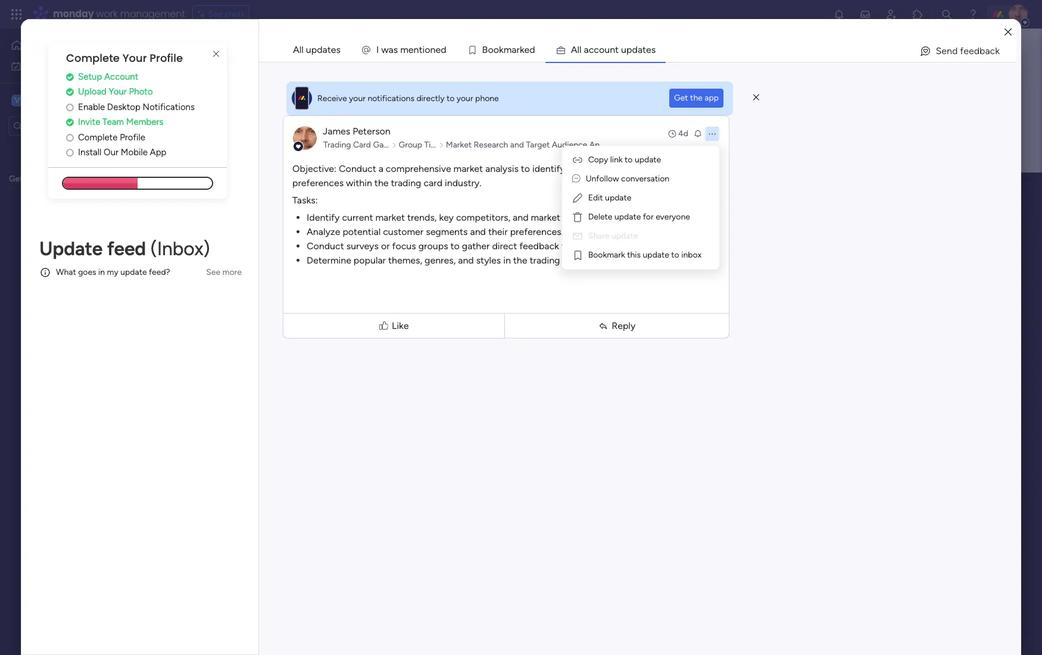 Task type: locate. For each thing, give the bounding box(es) containing it.
1 horizontal spatial your
[[457, 93, 473, 103]]

0 horizontal spatial members
[[126, 117, 163, 128]]

1 horizontal spatial u
[[621, 44, 627, 55]]

1 horizontal spatial s
[[651, 44, 656, 55]]

check circle image
[[66, 88, 74, 97]]

more
[[223, 267, 242, 277]]

close image
[[1005, 28, 1012, 37]]

the
[[690, 93, 703, 103], [375, 177, 389, 189], [513, 255, 527, 266]]

0 vertical spatial in
[[503, 255, 511, 266]]

2 horizontal spatial n
[[610, 44, 615, 55]]

0 vertical spatial pet
[[59, 94, 73, 106]]

1 d from the left
[[441, 44, 446, 55]]

you
[[224, 282, 242, 295]]

trends,
[[407, 212, 437, 223]]

conduct down analyze
[[307, 241, 344, 252]]

o
[[425, 44, 430, 55], [488, 44, 494, 55], [494, 44, 499, 55], [599, 44, 605, 55]]

dialog
[[21, 19, 1021, 656]]

u
[[605, 44, 610, 55], [621, 44, 627, 55]]

workspace image
[[11, 94, 23, 107]]

2 s from the left
[[651, 44, 656, 55]]

delete update for everyone image
[[572, 211, 583, 223]]

1 horizontal spatial m
[[504, 44, 512, 55]]

copy link to update
[[588, 155, 661, 165]]

tab list
[[283, 38, 1017, 62]]

the right within
[[375, 177, 389, 189]]

1 vertical spatial complete
[[78, 132, 118, 143]]

4 e from the left
[[646, 44, 651, 55]]

a right a
[[584, 44, 589, 55]]

monday work management
[[53, 7, 185, 21]]

1 horizontal spatial the
[[513, 255, 527, 266]]

get
[[674, 93, 688, 103], [9, 174, 23, 184]]

1 vertical spatial virtual pet game
[[297, 177, 455, 204]]

notifications
[[143, 102, 195, 112]]

1 horizontal spatial game
[[373, 140, 395, 150]]

select product image
[[11, 8, 23, 20]]

0 vertical spatial check circle image
[[66, 73, 74, 81]]

game down comprehensive
[[397, 177, 455, 204]]

1 horizontal spatial potential
[[584, 241, 622, 252]]

0 horizontal spatial get
[[9, 174, 23, 184]]

o right w
[[425, 44, 430, 55]]

a right b
[[512, 44, 517, 55]]

start from scratch
[[42, 240, 110, 250]]

2 horizontal spatial game
[[397, 177, 455, 204]]

virtual inside workspace selection element
[[27, 94, 56, 106]]

work right my
[[40, 60, 58, 71]]

recent
[[225, 248, 255, 260]]

the inside button
[[690, 93, 703, 103]]

1 horizontal spatial t
[[615, 44, 619, 55]]

market up 'preferences.'
[[531, 212, 560, 223]]

Virtual Pet Game field
[[294, 177, 877, 204]]

d
[[441, 44, 446, 55], [530, 44, 535, 55], [632, 44, 638, 55]]

pet inside workspace selection element
[[59, 94, 73, 106]]

e right the r
[[524, 44, 530, 55]]

v
[[14, 95, 20, 105]]

templates
[[276, 312, 319, 324]]

account
[[104, 71, 138, 82]]

complete for complete your profile
[[66, 51, 120, 66]]

1 u from the left
[[605, 44, 610, 55]]

pet up search in workspace field
[[59, 94, 73, 106]]

2 c from the left
[[594, 44, 599, 55]]

see left plans
[[208, 9, 223, 19]]

m left i
[[400, 44, 408, 55]]

1 horizontal spatial members
[[301, 248, 341, 260]]

setup account
[[78, 71, 138, 82]]

add inside button
[[233, 312, 251, 324]]

1 horizontal spatial add
[[296, 206, 311, 216]]

like button
[[286, 308, 502, 344]]

0 vertical spatial conduct
[[339, 163, 376, 175]]

e right p
[[646, 44, 651, 55]]

1 check circle image from the top
[[66, 73, 74, 81]]

card down share update icon
[[562, 255, 581, 266]]

boards right "recent"
[[257, 248, 287, 260]]

update up conversation
[[635, 155, 661, 165]]

0 horizontal spatial d
[[441, 44, 446, 55]]

and down 4d link
[[659, 163, 675, 175]]

pet up description
[[363, 177, 392, 204]]

my work
[[26, 60, 58, 71]]

3 d from the left
[[632, 44, 638, 55]]

see left more on the left of page
[[206, 267, 220, 277]]

0 vertical spatial see
[[208, 9, 223, 19]]

1 n from the left
[[414, 44, 419, 55]]

2 horizontal spatial the
[[690, 93, 703, 103]]

trading card game link
[[322, 139, 395, 151]]

1 vertical spatial the
[[375, 177, 389, 189]]

1 horizontal spatial virtual pet game
[[297, 177, 455, 204]]

1 horizontal spatial in
[[315, 282, 323, 295]]

0 vertical spatial members
[[126, 117, 163, 128]]

3 t from the left
[[643, 44, 646, 55]]

or down by
[[60, 187, 68, 197]]

circle o image for install
[[66, 148, 74, 157]]

1 vertical spatial profile
[[120, 132, 145, 143]]

bookmark this update to inbox image
[[572, 250, 583, 261]]

game for virtual pet game field
[[397, 177, 455, 204]]

a
[[571, 44, 577, 55]]

virtual pet game up description
[[297, 177, 455, 204]]

see more
[[206, 267, 242, 277]]

0 vertical spatial complete
[[66, 51, 120, 66]]

add down tasks: on the top left
[[296, 206, 311, 216]]

market up industry.
[[454, 163, 483, 175]]

circle o image inside complete profile link
[[66, 133, 74, 142]]

boards,
[[93, 174, 121, 184]]

1 vertical spatial circle o image
[[66, 148, 74, 157]]

workspace up analyze
[[313, 206, 354, 216]]

1 horizontal spatial get
[[674, 93, 688, 103]]

receive your notifications directly to your phone
[[317, 93, 499, 103]]

card down comprehensive
[[424, 177, 443, 189]]

l left p
[[577, 44, 580, 55]]

to right directly
[[447, 93, 455, 103]]

1 vertical spatial feedback
[[519, 241, 559, 252]]

1 horizontal spatial work
[[96, 7, 118, 21]]

or inside objective: conduct a comprehensive market analysis to identify target demographics and preferences within the trading card industry. tasks: identify current market trends, key competitors, and market size. analyze potential customer segments and their preferences. conduct surveys or focus groups to gather direct feedback from potential consumers. determine popular themes, genres, and styles in the trading card market.
[[381, 241, 390, 252]]

your left the phone
[[457, 93, 473, 103]]

0 horizontal spatial from
[[62, 240, 80, 250]]

0 horizontal spatial virtual
[[27, 94, 56, 106]]

l right a
[[580, 44, 582, 55]]

1 vertical spatial potential
[[584, 241, 622, 252]]

boards right '0'
[[279, 282, 312, 295]]

m left the r
[[504, 44, 512, 55]]

in left my
[[98, 268, 105, 278]]

complete up install
[[78, 132, 118, 143]]

t left p
[[615, 44, 619, 55]]

1 horizontal spatial k
[[520, 44, 524, 55]]

card
[[424, 177, 443, 189], [562, 255, 581, 266]]

2 n from the left
[[430, 44, 436, 55]]

s right w
[[394, 44, 398, 55]]

send feedback
[[936, 45, 1000, 57]]

virtual down objective:
[[297, 177, 358, 204]]

virtual pet game up search in workspace field
[[27, 94, 101, 106]]

and up gather
[[470, 226, 486, 238]]

updates
[[306, 44, 341, 55]]

their
[[488, 226, 508, 238]]

your for profile
[[122, 51, 147, 66]]

1 vertical spatial in
[[98, 268, 105, 278]]

profile
[[150, 51, 183, 66], [120, 132, 145, 143]]

2 horizontal spatial d
[[632, 44, 638, 55]]

dapulse x slim image down see plans button
[[209, 47, 223, 61]]

docs,
[[123, 174, 143, 184]]

trading down 'preferences.'
[[530, 255, 560, 266]]

m for a
[[504, 44, 512, 55]]

segments
[[426, 226, 468, 238]]

what
[[56, 268, 76, 278]]

conduct
[[339, 163, 376, 175], [307, 241, 344, 252]]

to right link
[[625, 155, 633, 165]]

check circle image inside invite team members "link"
[[66, 118, 74, 127]]

1 vertical spatial or
[[381, 241, 390, 252]]

edit
[[588, 193, 603, 203]]

circle o image inside install our mobile app link
[[66, 148, 74, 157]]

a right p
[[638, 44, 643, 55]]

1 horizontal spatial n
[[430, 44, 436, 55]]

virtual right v
[[27, 94, 56, 106]]

2 d from the left
[[530, 44, 535, 55]]

you have 0 boards in this workspace
[[224, 282, 398, 295]]

n left p
[[610, 44, 615, 55]]

adding
[[65, 174, 91, 184]]

1 vertical spatial this
[[326, 282, 344, 295]]

enable desktop notifications link
[[66, 101, 227, 114]]

potential
[[343, 226, 381, 238], [584, 241, 622, 252]]

0 horizontal spatial work
[[40, 60, 58, 71]]

potential up market.
[[584, 241, 622, 252]]

trading
[[323, 140, 351, 150]]

circle o image left install
[[66, 148, 74, 157]]

0 vertical spatial trading
[[391, 177, 421, 189]]

1 vertical spatial pet
[[363, 177, 392, 204]]

get left started
[[9, 174, 23, 184]]

1 horizontal spatial trading
[[530, 255, 560, 266]]

1 horizontal spatial dapulse x slim image
[[753, 92, 759, 103]]

1 vertical spatial virtual
[[297, 177, 358, 204]]

work inside button
[[40, 60, 58, 71]]

this
[[29, 161, 44, 171]]

1 vertical spatial workspace
[[313, 206, 354, 216]]

in inside objective: conduct a comprehensive market analysis to identify target demographics and preferences within the trading card industry. tasks: identify current market trends, key competitors, and market size. analyze potential customer segments and their preferences. conduct surveys or focus groups to gather direct feedback from potential consumers. determine popular themes, genres, and styles in the trading card market.
[[503, 255, 511, 266]]

research
[[474, 140, 508, 150]]

0 horizontal spatial game
[[76, 94, 101, 106]]

circle o image
[[66, 133, 74, 142], [66, 148, 74, 157]]

check circle image
[[66, 73, 74, 81], [66, 118, 74, 127]]

1 vertical spatial card
[[562, 255, 581, 266]]

game down peterson
[[373, 140, 395, 150]]

potential up the surveys
[[343, 226, 381, 238]]

2 circle o image from the top
[[66, 148, 74, 157]]

invite team members
[[78, 117, 163, 128]]

1 vertical spatial boards
[[279, 282, 312, 295]]

market up the customer on the top left of the page
[[375, 212, 405, 223]]

team
[[103, 117, 124, 128]]

0 horizontal spatial potential
[[343, 226, 381, 238]]

1 horizontal spatial from
[[253, 312, 274, 324]]

in
[[503, 255, 511, 266], [98, 268, 105, 278], [315, 282, 323, 295]]

0 horizontal spatial k
[[499, 44, 504, 55]]

invite
[[78, 117, 100, 128]]

members inside "link"
[[126, 117, 163, 128]]

0 vertical spatial or
[[60, 187, 68, 197]]

l
[[577, 44, 580, 55], [580, 44, 582, 55]]

1 m from the left
[[400, 44, 408, 55]]

update
[[39, 238, 103, 260]]

work right monday
[[96, 7, 118, 21]]

dialog containing update feed
[[21, 19, 1021, 656]]

0 vertical spatial get
[[674, 93, 688, 103]]

0 horizontal spatial or
[[60, 187, 68, 197]]

0 horizontal spatial your
[[349, 93, 366, 103]]

o right b
[[494, 44, 499, 55]]

see for see more
[[206, 267, 220, 277]]

app
[[150, 147, 166, 158]]

get left app
[[674, 93, 688, 103]]

0 vertical spatial circle o image
[[66, 133, 74, 142]]

in down 'determine'
[[315, 282, 323, 295]]

your
[[349, 93, 366, 103], [457, 93, 473, 103]]

1 vertical spatial your
[[109, 87, 127, 97]]

circle o image down search in workspace field
[[66, 133, 74, 142]]

check circle image for invite
[[66, 118, 74, 127]]

u left p
[[605, 44, 610, 55]]

add
[[296, 206, 311, 216], [233, 312, 251, 324]]

2 o from the left
[[488, 44, 494, 55]]

r
[[517, 44, 520, 55]]

get the app
[[674, 93, 719, 103]]

or inside the this workspace is empty. get started by adding boards, docs, forms or dashboards.
[[60, 187, 68, 197]]

0 horizontal spatial s
[[394, 44, 398, 55]]

check circle image inside setup account "link"
[[66, 73, 74, 81]]

trading down comprehensive
[[391, 177, 421, 189]]

our
[[104, 147, 119, 158]]

0 vertical spatial add
[[296, 206, 311, 216]]

1 horizontal spatial feedback
[[960, 45, 1000, 57]]

w
[[381, 44, 389, 55]]

2 l from the left
[[580, 44, 582, 55]]

tab list containing all updates
[[283, 38, 1017, 62]]

1 horizontal spatial profile
[[150, 51, 183, 66]]

1 vertical spatial conduct
[[307, 241, 344, 252]]

0 horizontal spatial u
[[605, 44, 610, 55]]

share update menu item
[[572, 229, 710, 244]]

3 e from the left
[[524, 44, 530, 55]]

from down size.
[[562, 241, 582, 252]]

3 n from the left
[[610, 44, 615, 55]]

your right the receive on the top
[[349, 93, 366, 103]]

0 vertical spatial dapulse x slim image
[[209, 47, 223, 61]]

t right p
[[643, 44, 646, 55]]

styles
[[476, 255, 501, 266]]

1 horizontal spatial this
[[627, 250, 641, 260]]

2 check circle image from the top
[[66, 118, 74, 127]]

this down share update menu item
[[627, 250, 641, 260]]

see inside button
[[206, 267, 220, 277]]

from for templates
[[253, 312, 274, 324]]

update down unfollow conversation
[[605, 193, 632, 203]]

0 horizontal spatial virtual pet game
[[27, 94, 101, 106]]

1 horizontal spatial d
[[530, 44, 535, 55]]

0 horizontal spatial pet
[[59, 94, 73, 106]]

0 horizontal spatial the
[[375, 177, 389, 189]]

0 vertical spatial work
[[96, 7, 118, 21]]

0 horizontal spatial in
[[98, 268, 105, 278]]

reply
[[612, 320, 636, 331]]

i
[[423, 44, 425, 55]]

your for photo
[[109, 87, 127, 97]]

n right i
[[430, 44, 436, 55]]

1 your from the left
[[349, 93, 366, 103]]

0 vertical spatial workspace
[[46, 161, 87, 171]]

the down direct on the top left
[[513, 255, 527, 266]]

started
[[25, 174, 52, 184]]

edit update image
[[572, 192, 583, 204]]

t right w
[[419, 44, 423, 55]]

2 horizontal spatial in
[[503, 255, 511, 266]]

link
[[610, 155, 623, 165]]

trading
[[391, 177, 421, 189], [530, 255, 560, 266]]

a
[[389, 44, 394, 55], [512, 44, 517, 55], [584, 44, 589, 55], [638, 44, 643, 55], [379, 163, 384, 175]]

0 vertical spatial feedback
[[960, 45, 1000, 57]]

management
[[120, 7, 185, 21]]

0 horizontal spatial add
[[233, 312, 251, 324]]

feedback down 'preferences.'
[[519, 241, 559, 252]]

2 vertical spatial game
[[397, 177, 455, 204]]

1 vertical spatial members
[[301, 248, 341, 260]]

1 circle o image from the top
[[66, 133, 74, 142]]

have
[[245, 282, 267, 295]]

2 vertical spatial the
[[513, 255, 527, 266]]

workspace for this
[[46, 161, 87, 171]]

james peterson link
[[323, 126, 391, 137]]

workspace inside the this workspace is empty. get started by adding boards, docs, forms or dashboards.
[[46, 161, 87, 171]]

your down account
[[109, 87, 127, 97]]

competitors,
[[456, 212, 511, 223]]

setup account link
[[66, 70, 227, 84]]

complete for complete profile
[[78, 132, 118, 143]]

delete
[[588, 212, 613, 222]]

update right my
[[120, 268, 147, 278]]

o left the r
[[488, 44, 494, 55]]

dapulse x slim image
[[209, 47, 223, 61], [753, 92, 759, 103]]

workspace up by
[[46, 161, 87, 171]]

e left i
[[408, 44, 414, 55]]

see more button
[[201, 263, 247, 282]]

gather
[[462, 241, 490, 252]]

feedback right send
[[960, 45, 1000, 57]]

complete up setup
[[66, 51, 120, 66]]

share update image
[[572, 230, 583, 242]]

send feedback button
[[915, 42, 1005, 61]]

0 horizontal spatial n
[[414, 44, 419, 55]]

enable
[[78, 102, 105, 112]]

surveys
[[346, 241, 379, 252]]

check circle image up check circle image
[[66, 73, 74, 81]]

the left app
[[690, 93, 703, 103]]

profile up setup account "link"
[[150, 51, 183, 66]]

or left focus
[[381, 241, 390, 252]]

slider arrow image
[[439, 139, 444, 151]]

workspace down the popular
[[346, 282, 398, 295]]

0 horizontal spatial feedback
[[519, 241, 559, 252]]

0 horizontal spatial m
[[400, 44, 408, 55]]

1 vertical spatial trading
[[530, 255, 560, 266]]

recent boards
[[225, 248, 287, 260]]

members down enable desktop notifications link
[[126, 117, 163, 128]]

2 m from the left
[[504, 44, 512, 55]]

conduct up within
[[339, 163, 376, 175]]

profile up mobile
[[120, 132, 145, 143]]

get inside the this workspace is empty. get started by adding boards, docs, forms or dashboards.
[[9, 174, 23, 184]]

0 horizontal spatial card
[[424, 177, 443, 189]]

get inside the get the app button
[[674, 93, 688, 103]]

1 vertical spatial game
[[373, 140, 395, 150]]

this down 'determine'
[[326, 282, 344, 295]]

0 horizontal spatial this
[[326, 282, 344, 295]]

0 vertical spatial potential
[[343, 226, 381, 238]]

your up setup account "link"
[[122, 51, 147, 66]]

k
[[499, 44, 504, 55], [520, 44, 524, 55]]

to
[[447, 93, 455, 103], [625, 155, 633, 165], [521, 163, 530, 175], [451, 241, 460, 252], [671, 250, 679, 260]]

s right p
[[651, 44, 656, 55]]

a down trading card game
[[379, 163, 384, 175]]

check circle image down circle o image
[[66, 118, 74, 127]]

b
[[482, 44, 488, 55]]

dapulse x slim image right app
[[753, 92, 759, 103]]

n left i
[[414, 44, 419, 55]]

to left inbox
[[671, 250, 679, 260]]

u right a
[[621, 44, 627, 55]]

o left p
[[599, 44, 605, 55]]

see inside button
[[208, 9, 223, 19]]

0 horizontal spatial trading
[[391, 177, 421, 189]]

3 o from the left
[[494, 44, 499, 55]]

in down direct on the top left
[[503, 255, 511, 266]]

2 your from the left
[[457, 93, 473, 103]]

from right start
[[62, 240, 80, 250]]

1 horizontal spatial virtual
[[297, 177, 358, 204]]

unfollow
[[586, 174, 619, 184]]

update inside menu item
[[612, 231, 638, 241]]

preferences.
[[510, 226, 563, 238]]

dashboards.
[[70, 187, 115, 197]]

2 horizontal spatial from
[[562, 241, 582, 252]]

1 k from the left
[[499, 44, 504, 55]]



Task type: vqa. For each thing, say whether or not it's contained in the screenshot.
Enable Desktop Notifications
yes



Task type: describe. For each thing, give the bounding box(es) containing it.
card
[[353, 140, 371, 150]]

determine
[[307, 255, 351, 266]]

1 c from the left
[[589, 44, 594, 55]]

peterson
[[353, 126, 391, 137]]

0 vertical spatial profile
[[150, 51, 183, 66]]

from for scratch
[[62, 240, 80, 250]]

james peterson image
[[1009, 5, 1028, 24]]

1 horizontal spatial market
[[454, 163, 483, 175]]

1 l from the left
[[577, 44, 580, 55]]

objective:
[[292, 163, 337, 175]]

copy link to update image
[[572, 154, 583, 166]]

0 horizontal spatial profile
[[120, 132, 145, 143]]

1 s from the left
[[394, 44, 398, 55]]

receive
[[317, 93, 347, 103]]

game inside workspace selection element
[[76, 94, 101, 106]]

all updates
[[293, 44, 341, 55]]

2 vertical spatial workspace
[[346, 282, 398, 295]]

target
[[526, 140, 550, 150]]

4d link
[[668, 128, 689, 140]]

see plans
[[208, 9, 244, 19]]

v2 unfollow image
[[572, 174, 580, 184]]

goes
[[78, 268, 96, 278]]

james
[[323, 126, 350, 137]]

circle o image for complete
[[66, 133, 74, 142]]

trading card game
[[323, 140, 395, 150]]

search everything image
[[941, 8, 953, 20]]

phone
[[475, 93, 499, 103]]

d for a l l a c c o u n t u p d a t e s
[[632, 44, 638, 55]]

notifications
[[368, 93, 415, 103]]

to down segments
[[451, 241, 460, 252]]

0 vertical spatial card
[[424, 177, 443, 189]]

check circle image for setup
[[66, 73, 74, 81]]

m for e
[[400, 44, 408, 55]]

group title
[[399, 140, 440, 150]]

home
[[27, 40, 50, 50]]

monday
[[53, 7, 94, 21]]

2 e from the left
[[436, 44, 441, 55]]

game for trading card game link
[[373, 140, 395, 150]]

add for add from templates
[[233, 312, 251, 324]]

help image
[[967, 8, 979, 20]]

i
[[376, 44, 379, 55]]

invite members image
[[886, 8, 898, 20]]

inbox
[[681, 250, 702, 260]]

edit update
[[588, 193, 632, 203]]

genres,
[[425, 255, 456, 266]]

0 horizontal spatial market
[[375, 212, 405, 223]]

2 k from the left
[[520, 44, 524, 55]]

add for add workspace description
[[296, 206, 311, 216]]

market
[[446, 140, 472, 150]]

2 t from the left
[[615, 44, 619, 55]]

analyze
[[307, 226, 340, 238]]

feedback inside objective: conduct a comprehensive market analysis to identify target demographics and preferences within the trading card industry. tasks: identify current market trends, key competitors, and market size. analyze potential customer segments and their preferences. conduct surveys or focus groups to gather direct feedback from potential consumers. determine popular themes, genres, and styles in the trading card market.
[[519, 241, 559, 252]]

options image
[[708, 129, 717, 139]]

update down share update menu item
[[643, 250, 669, 260]]

workspace for add
[[313, 206, 354, 216]]

0 vertical spatial boards
[[257, 248, 287, 260]]

1 vertical spatial dapulse x slim image
[[753, 92, 759, 103]]

size.
[[563, 212, 581, 223]]

4 o from the left
[[599, 44, 605, 55]]

1 t from the left
[[419, 44, 423, 55]]

a right i
[[389, 44, 394, 55]]

Search in workspace field
[[25, 119, 99, 133]]

desktop
[[107, 102, 140, 112]]

workspace selection element
[[11, 93, 103, 108]]

within
[[346, 177, 372, 189]]

to left the identify
[[521, 163, 530, 175]]

empty.
[[97, 161, 123, 171]]

2 horizontal spatial market
[[531, 212, 560, 223]]

popular
[[354, 255, 386, 266]]

install our mobile app
[[78, 147, 166, 158]]

see plans button
[[192, 5, 250, 23]]

group
[[399, 140, 422, 150]]

work for monday
[[96, 7, 118, 21]]

and down gather
[[458, 255, 474, 266]]

reminder image
[[693, 129, 703, 138]]

complete profile link
[[66, 131, 227, 144]]

my
[[26, 60, 38, 71]]

focus
[[392, 241, 416, 252]]

2 u from the left
[[621, 44, 627, 55]]

feed?
[[149, 268, 170, 278]]

update left for
[[615, 212, 641, 222]]

directly
[[417, 93, 445, 103]]

d for i w a s m e n t i o n e d
[[441, 44, 446, 55]]

upload your photo link
[[66, 85, 227, 99]]

1 e from the left
[[408, 44, 414, 55]]

0 vertical spatial this
[[627, 250, 641, 260]]

permissions
[[355, 248, 405, 260]]

identify
[[532, 163, 565, 175]]

photo
[[129, 87, 153, 97]]

by
[[54, 174, 63, 184]]

start from scratch button
[[37, 236, 115, 255]]

1 o from the left
[[425, 44, 430, 55]]

and left the target
[[510, 140, 524, 150]]

1 horizontal spatial pet
[[363, 177, 392, 204]]

mobile
[[121, 147, 148, 158]]

delete update for everyone
[[588, 212, 690, 222]]

feedback inside button
[[960, 45, 1000, 57]]

2 vertical spatial in
[[315, 282, 323, 295]]

and up 'preferences.'
[[513, 212, 529, 223]]

unfollow conversation
[[586, 174, 670, 184]]

slider arrow image
[[392, 139, 397, 151]]

virtual pet game inside workspace selection element
[[27, 94, 101, 106]]

industry.
[[445, 177, 482, 189]]

feed
[[107, 238, 146, 260]]

a inside objective: conduct a comprehensive market analysis to identify target demographics and preferences within the trading card industry. tasks: identify current market trends, key competitors, and market size. analyze potential customer segments and their preferences. conduct surveys or focus groups to gather direct feedback from potential consumers. determine popular themes, genres, and styles in the trading card market.
[[379, 163, 384, 175]]

circle o image
[[66, 103, 74, 112]]

tab list inside dialog
[[283, 38, 1017, 62]]

direct
[[492, 241, 517, 252]]

copy
[[588, 155, 608, 165]]

forms
[[36, 187, 58, 197]]

work for my
[[40, 60, 58, 71]]

update feed (inbox)
[[39, 238, 210, 260]]

analysis
[[485, 163, 519, 175]]

a l l a c c o u n t u p d a t e s
[[571, 44, 656, 55]]

my work button
[[7, 56, 128, 75]]

objective: conduct a comprehensive market analysis to identify target demographics and preferences within the trading card industry. tasks: identify current market trends, key competitors, and market size. analyze potential customer segments and their preferences. conduct surveys or focus groups to gather direct feedback from potential consumers. determine popular themes, genres, and styles in the trading card market.
[[292, 163, 675, 266]]

share
[[588, 231, 610, 241]]

apps image
[[912, 8, 924, 20]]

inbox image
[[859, 8, 871, 20]]

add from templates
[[233, 312, 319, 324]]

0 horizontal spatial dapulse x slim image
[[209, 47, 223, 61]]

enable desktop notifications
[[78, 102, 195, 112]]

notifications image
[[833, 8, 845, 20]]

see for see plans
[[208, 9, 223, 19]]

is
[[89, 161, 95, 171]]

1 horizontal spatial card
[[562, 255, 581, 266]]

p
[[627, 44, 632, 55]]

plans
[[225, 9, 244, 19]]

demographics
[[596, 163, 657, 175]]

key
[[439, 212, 454, 223]]

start
[[42, 240, 60, 250]]

current
[[342, 212, 373, 223]]

all updates link
[[284, 39, 350, 61]]

target
[[567, 163, 594, 175]]

4d
[[678, 129, 689, 139]]

add workspace description
[[296, 206, 398, 216]]

consumers.
[[625, 241, 673, 252]]

setup
[[78, 71, 102, 82]]

from inside objective: conduct a comprehensive market analysis to identify target demographics and preferences within the trading card industry. tasks: identify current market trends, key competitors, and market size. analyze potential customer segments and their preferences. conduct surveys or focus groups to gather direct feedback from potential consumers. determine popular themes, genres, and styles in the trading card market.
[[562, 241, 582, 252]]

comprehensive
[[386, 163, 451, 175]]



